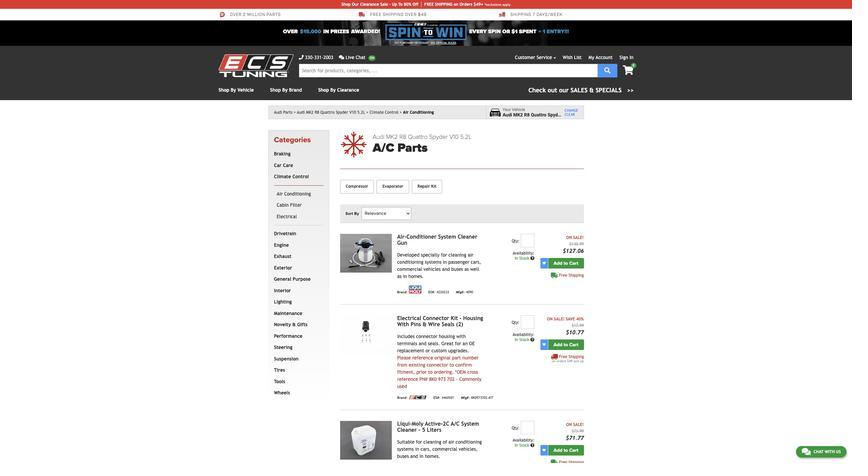 Task type: vqa. For each thing, say whether or not it's contained in the screenshot.
Availability: related to $127.06
yes



Task type: locate. For each thing, give the bounding box(es) containing it.
to down 'part'
[[449, 363, 454, 368]]

1 vertical spatial cleaner
[[397, 427, 417, 434]]

0 vertical spatial $49
[[418, 12, 427, 17]]

homes.
[[408, 274, 424, 279], [425, 454, 440, 460]]

1 availability: from the top
[[513, 251, 534, 256]]

buses down the suitable
[[397, 454, 409, 460]]

0 horizontal spatial 5.2l
[[357, 110, 365, 115]]

audi mk2 r8 quattro spyder v10 5.2l
[[297, 110, 365, 115]]

1 vertical spatial shipping
[[568, 273, 584, 278]]

free inside 'link'
[[370, 12, 381, 17]]

spyder inside audi mk2 r8 quattro spyder v10 5.2l a/c parts
[[429, 133, 448, 141]]

add to cart button for $71.77
[[548, 446, 584, 456]]

es#: left the '4460501'
[[433, 397, 440, 400]]

and
[[442, 267, 450, 272], [419, 341, 426, 347], [574, 360, 579, 364], [410, 454, 418, 460]]

1 horizontal spatial for
[[441, 253, 447, 258]]

add to wish list image
[[542, 262, 546, 265], [542, 344, 546, 347], [542, 449, 546, 453]]

conditioning up vehicles,
[[456, 440, 482, 445]]

2 add to cart from the top
[[554, 342, 578, 348]]

systems
[[425, 260, 441, 265], [397, 447, 414, 453]]

cart for $71.77
[[569, 448, 578, 454]]

upgrades.
[[448, 349, 469, 354]]

3 cart from the top
[[569, 448, 578, 454]]

add to cart button down $71.77
[[548, 446, 584, 456]]

quattro inside your vehicle audi mk2 r8 quattro spyder v10 5.2l
[[531, 112, 546, 118]]

audi for audi parts
[[274, 110, 282, 115]]

0 vertical spatial with
[[456, 334, 466, 340]]

3 add from the top
[[554, 448, 562, 454]]

cart down $71.77
[[569, 448, 578, 454]]

1 vertical spatial clearance
[[337, 87, 359, 93]]

1 horizontal spatial a/c
[[451, 421, 460, 428]]

1 vertical spatial climate control
[[274, 174, 309, 180]]

1 vertical spatial availability:
[[513, 333, 534, 338]]

0 vertical spatial air
[[468, 253, 473, 258]]

commercial down developed
[[397, 267, 422, 272]]

by left brand
[[282, 87, 288, 93]]

in stock for $127.06
[[515, 256, 530, 261]]

see official rules link
[[431, 41, 456, 45]]

mk2 for audi mk2 r8 quattro spyder v10 5.2l a/c parts
[[386, 133, 398, 141]]

compressor link
[[340, 180, 374, 194]]

$49+
[[474, 2, 483, 7]]

1 vertical spatial climate control link
[[273, 172, 322, 183]]

sort by
[[345, 211, 359, 216]]

reference down fitment,
[[397, 377, 418, 383]]

well
[[470, 267, 479, 272]]

1 qty: from the top
[[512, 239, 520, 244]]

a/c inside liqui-moly active-2c a/c system cleaner - 5 liters
[[451, 421, 460, 428]]

in
[[630, 55, 634, 60], [515, 256, 518, 261], [515, 338, 518, 343], [515, 444, 518, 449]]

comments image left chat with us
[[802, 448, 811, 456]]

by for clearance
[[330, 87, 336, 93]]

1 brand: from the top
[[397, 291, 408, 295]]

on inside on sale! $73.99 $71.77
[[566, 423, 572, 428]]

free inside free shipping on orders $49 and up
[[559, 355, 567, 360]]

and right vehicles
[[442, 267, 450, 272]]

no
[[395, 41, 399, 45]]

electrical up includes
[[397, 316, 421, 322]]

or left $1
[[502, 28, 510, 35]]

- right 702
[[456, 377, 458, 383]]

brand: left liqui-moly - corporate logo
[[397, 291, 408, 295]]

to for $10.77
[[564, 342, 568, 348]]

commercial inside suitable for cleaning of air conditioning systems in cars, commercial vehicles, buses and in homes.
[[432, 447, 457, 453]]

cart for $127.06
[[569, 261, 578, 267]]

*exclusions
[[485, 3, 501, 6]]

$71.77
[[566, 436, 584, 442]]

conditioning inside 'developed specially for cleaning air conditioning systems in passenger cars, commercial vehicles and buses as well as in homes.'
[[397, 260, 423, 265]]

- left the housing
[[460, 316, 462, 322]]

1 horizontal spatial kit
[[451, 316, 458, 322]]

mfg#: left 8k0973702-
[[461, 397, 470, 400]]

v10 for audi mk2 r8 quattro spyder v10 5.2l a/c parts
[[449, 133, 459, 141]]

conditioning up filter
[[284, 191, 311, 197]]

interior
[[274, 288, 291, 294]]

& left gifts at the left bottom of page
[[292, 323, 296, 328]]

0 vertical spatial qty:
[[512, 239, 520, 244]]

None number field
[[521, 234, 534, 248], [521, 316, 534, 329], [521, 422, 534, 435], [521, 234, 534, 248], [521, 316, 534, 329], [521, 422, 534, 435]]

- inside includes connector housing with terminals and seals. great for an oe replacement or custom upgrades. please reference original part number from existing connector to confirm fitment, prior to ordering. *oem cross reference pn# 8k0 973 702 - commonly used
[[456, 377, 458, 383]]

shopping cart image
[[623, 66, 634, 75]]

electrical link
[[275, 211, 322, 223]]

$49 right orders
[[567, 360, 573, 364]]

1 add to wish list image from the top
[[542, 262, 546, 265]]

over left $15,000
[[283, 28, 298, 35]]

0 vertical spatial cart
[[569, 261, 578, 267]]

comments image left live
[[339, 55, 344, 60]]

0 horizontal spatial over
[[230, 12, 242, 17]]

chat left us
[[814, 450, 824, 455]]

2 vertical spatial qty:
[[512, 426, 520, 431]]

1 add from the top
[[554, 261, 562, 267]]

1 vertical spatial stock
[[519, 338, 529, 343]]

free ship ping on orders $49+ *exclusions apply
[[424, 2, 511, 7]]

climate control inside the category navigation element
[[274, 174, 309, 180]]

conditioning up audi mk2 r8 quattro spyder v10 5.2l a/c parts
[[410, 110, 434, 115]]

2 vertical spatial availability:
[[513, 439, 534, 443]]

4460501
[[442, 397, 454, 400]]

0 horizontal spatial air
[[448, 440, 454, 445]]

and left up
[[574, 360, 579, 364]]

1 horizontal spatial &
[[423, 322, 426, 328]]

over for over $15,000 in prizes
[[283, 28, 298, 35]]

& inside novelty & gifts 'link'
[[292, 323, 296, 328]]

vehicle inside your vehicle audi mk2 r8 quattro spyder v10 5.2l
[[512, 107, 525, 112]]

add to cart up free shipping
[[554, 261, 578, 267]]

3 add to wish list image from the top
[[542, 449, 546, 453]]

2 availability: from the top
[[513, 333, 534, 338]]

cleaning down liters at bottom
[[424, 440, 441, 445]]

air inside climate control subcategories 'element'
[[277, 191, 283, 197]]

8k0973702-
[[471, 397, 489, 400]]

systems down the suitable
[[397, 447, 414, 453]]

wish list link
[[563, 55, 582, 60]]

0 vertical spatial mfg#:
[[456, 291, 465, 295]]

cars, down 5
[[421, 447, 431, 453]]

mfg#: for electrical connector kit - housing with pins & wire seals (2)
[[461, 397, 470, 400]]

climate
[[370, 110, 384, 115], [274, 174, 291, 180]]

on
[[566, 236, 572, 240], [547, 317, 553, 322], [566, 423, 572, 428]]

sale! up $130.99
[[573, 236, 584, 240]]

& right sales
[[589, 87, 594, 94]]

parts
[[283, 110, 292, 115], [397, 141, 428, 156]]

conditioning down developed
[[397, 260, 423, 265]]

phone image
[[299, 55, 304, 60]]

shipping right orders
[[568, 355, 584, 360]]

2 add to wish list image from the top
[[542, 344, 546, 347]]

1 vertical spatial kit
[[451, 316, 458, 322]]

audi for audi mk2 r8 quattro spyder v10 5.2l a/c parts
[[373, 133, 384, 141]]

to up free shipping on orders $49 and up
[[564, 342, 568, 348]]

0 vertical spatial air
[[403, 110, 409, 115]]

0 horizontal spatial kit
[[431, 184, 436, 189]]

es#: 4220233
[[428, 291, 449, 295]]

systems inside 'developed specially for cleaning air conditioning systems in passenger cars, commercial vehicles and buses as well as in homes.'
[[425, 260, 441, 265]]

electrical inside climate control subcategories 'element'
[[277, 214, 297, 220]]

car care
[[274, 163, 293, 168]]

1 horizontal spatial commercial
[[432, 447, 457, 453]]

on for $127.06
[[566, 236, 572, 240]]

2 cart from the top
[[569, 342, 578, 348]]

for inside 'developed specially for cleaning air conditioning systems in passenger cars, commercial vehicles and buses as well as in homes.'
[[441, 253, 447, 258]]

add to cart button
[[548, 258, 584, 269], [548, 340, 584, 351], [548, 446, 584, 456]]

with
[[397, 322, 409, 328]]

1 vertical spatial systems
[[397, 447, 414, 453]]

includes
[[397, 334, 415, 340]]

stock for $10.77
[[519, 338, 529, 343]]

electrical for electrical
[[277, 214, 297, 220]]

& inside electrical connector kit - housing with pins & wire seals (2)
[[423, 322, 426, 328]]

1 vertical spatial brand:
[[397, 397, 408, 400]]

brand: for air-conditioner system cleaner gun
[[397, 291, 408, 295]]

& right pins
[[423, 322, 426, 328]]

cleaner inside air-conditioner system cleaner gun
[[458, 234, 477, 240]]

2 brand: from the top
[[397, 397, 408, 400]]

exterior
[[274, 266, 292, 271]]

in for 2nd question circle image
[[515, 444, 518, 449]]

on left save
[[547, 317, 553, 322]]

on inside the on sale! $130.99 $127.06
[[566, 236, 572, 240]]

free left up
[[559, 355, 567, 360]]

us
[[836, 450, 841, 455]]

add to cart button up free shipping
[[548, 258, 584, 269]]

1 vertical spatial on
[[547, 317, 553, 322]]

add for $127.06
[[554, 261, 562, 267]]

es#4220233 - 4090 - air-conditioner system cleaner gun - developed specially for cleaning air conditioning systems in passenger cars, commercial vehicles and buses as well as in homes. - liqui-moly - audi bmw volkswagen mini porsche image
[[340, 234, 392, 273]]

by down 'ecs tuning' image
[[231, 87, 236, 93]]

for left an
[[455, 341, 461, 347]]

in left passenger
[[443, 260, 447, 265]]

over left 2
[[230, 12, 242, 17]]

1 vertical spatial for
[[455, 341, 461, 347]]

air conditioning link
[[275, 189, 322, 200]]

comments image for chat
[[802, 448, 811, 456]]

0 horizontal spatial systems
[[397, 447, 414, 453]]

for right specially
[[441, 253, 447, 258]]

shipping down $127.06
[[568, 273, 584, 278]]

commercial down of
[[432, 447, 457, 453]]

wish list
[[563, 55, 582, 60]]

2 vertical spatial for
[[416, 440, 422, 445]]

1 cart from the top
[[569, 261, 578, 267]]

sale! inside the on sale! $130.99 $127.06
[[573, 236, 584, 240]]

1 horizontal spatial vehicle
[[512, 107, 525, 112]]

3 add to cart from the top
[[554, 448, 578, 454]]

2 horizontal spatial spyder
[[548, 112, 562, 118]]

air right of
[[448, 440, 454, 445]]

air up passenger
[[468, 253, 473, 258]]

comments image
[[339, 55, 344, 60], [802, 448, 811, 456]]

3 add to cart button from the top
[[548, 446, 584, 456]]

control inside the category navigation element
[[292, 174, 309, 180]]

with inside includes connector housing with terminals and seals. great for an oe replacement or custom upgrades. please reference original part number from existing connector to confirm fitment, prior to ordering. *oem cross reference pn# 8k0 973 702 - commonly used
[[456, 334, 466, 340]]

to up "8k0"
[[428, 370, 433, 375]]

for inside includes connector housing with terminals and seals. great for an oe replacement or custom upgrades. please reference original part number from existing connector to confirm fitment, prior to ordering. *oem cross reference pn# 8k0 973 702 - commonly used
[[455, 341, 461, 347]]

audi
[[274, 110, 282, 115], [297, 110, 305, 115], [503, 112, 512, 118], [373, 133, 384, 141]]

cabin filter
[[277, 203, 302, 208]]

air conditioning inside climate control subcategories 'element'
[[277, 191, 311, 197]]

chat with us
[[814, 450, 841, 455]]

change
[[565, 109, 578, 113]]

clearance right our at the left top of page
[[360, 2, 379, 7]]

702
[[447, 377, 455, 383]]

spyder inside your vehicle audi mk2 r8 quattro spyder v10 5.2l
[[548, 112, 562, 118]]

0 vertical spatial add to wish list image
[[542, 262, 546, 265]]

add to cart
[[554, 261, 578, 267], [554, 342, 578, 348], [554, 448, 578, 454]]

as left well
[[464, 267, 469, 272]]

$15,000
[[300, 28, 321, 35]]

2 add to cart button from the top
[[548, 340, 584, 351]]

0 horizontal spatial cleaner
[[397, 427, 417, 434]]

climate inside the category navigation element
[[274, 174, 291, 180]]

$49 right the over
[[418, 12, 427, 17]]

sales & specials
[[571, 87, 622, 94]]

cleaner up the suitable
[[397, 427, 417, 434]]

1 horizontal spatial systems
[[425, 260, 441, 265]]

0 horizontal spatial air conditioning
[[277, 191, 311, 197]]

electrical inside electrical connector kit - housing with pins & wire seals (2)
[[397, 316, 421, 322]]

0 horizontal spatial conditioning
[[397, 260, 423, 265]]

1 horizontal spatial cars,
[[471, 260, 481, 265]]

air inside suitable for cleaning of air conditioning systems in cars, commercial vehicles, buses and in homes.
[[448, 440, 454, 445]]

0 vertical spatial reference
[[412, 356, 433, 361]]

es#: left 4220233
[[428, 291, 435, 295]]

1 horizontal spatial air
[[403, 110, 409, 115]]

2 vertical spatial add to wish list image
[[542, 449, 546, 453]]

0 horizontal spatial buses
[[397, 454, 409, 460]]

es#4460501 - 8k0973702-kit - electrical connector kit - housing with pins & wire seals (2) - includes connector housing with terminals and seals. great for an oe replacement or custom upgrades. - ecs - audi volkswagen image
[[340, 316, 392, 355]]

cabin
[[277, 203, 289, 208]]

shipping left 7 at the top right of page
[[510, 12, 531, 17]]

shipping 7 days/week link
[[499, 12, 562, 18]]

number
[[462, 356, 479, 361]]

1 vertical spatial qty:
[[512, 321, 520, 325]]

lighting link
[[273, 297, 322, 308]]

2 horizontal spatial mk2
[[513, 112, 523, 118]]

1 vertical spatial air
[[448, 440, 454, 445]]

on up $130.99
[[566, 236, 572, 240]]

liqui-moly - corporate logo image
[[409, 286, 422, 294]]

mfg#: left 4090
[[456, 291, 465, 295]]

0 horizontal spatial a/c
[[373, 141, 394, 156]]

system up specially
[[438, 234, 456, 240]]

add to cart button for $10.77
[[548, 340, 584, 351]]

by for brand
[[282, 87, 288, 93]]

add to cart button up free shipping on orders $49 and up
[[548, 340, 584, 351]]

lighting
[[274, 300, 292, 305]]

and left seals.
[[419, 341, 426, 347]]

clearance up audi mk2 r8 quattro spyder v10 5.2l link
[[337, 87, 359, 93]]

cleaner up passenger
[[458, 234, 477, 240]]

0 vertical spatial cars,
[[471, 260, 481, 265]]

live chat
[[346, 55, 366, 60]]

with left us
[[825, 450, 835, 455]]

1 in stock from the top
[[515, 256, 530, 261]]

free down 'shop our clearance sale - up to 80% off'
[[370, 12, 381, 17]]

engine
[[274, 243, 289, 248]]

add to cart up free shipping on orders $49 and up
[[554, 342, 578, 348]]

0 vertical spatial on
[[454, 2, 458, 7]]

1 vertical spatial parts
[[397, 141, 428, 156]]

0 vertical spatial homes.
[[408, 274, 424, 279]]

cleaning inside 'developed specially for cleaning air conditioning systems in passenger cars, commercial vehicles and buses as well as in homes.'
[[449, 253, 466, 258]]

free shipping
[[559, 273, 584, 278]]

2 qty: from the top
[[512, 321, 520, 325]]

air-
[[397, 234, 407, 240]]

ship
[[435, 2, 443, 7]]

sale! up $73.99
[[573, 423, 584, 428]]

on up $73.99
[[566, 423, 572, 428]]

cars, up well
[[471, 260, 481, 265]]

$49 inside 'link'
[[418, 12, 427, 17]]

sale! inside on sale! $73.99 $71.77
[[573, 423, 584, 428]]

1 horizontal spatial over
[[283, 28, 298, 35]]

- left 5
[[418, 427, 420, 434]]

brand
[[289, 87, 302, 93]]

in left prizes
[[323, 28, 329, 35]]

1 horizontal spatial 5.2l
[[460, 133, 472, 141]]

audi inside audi mk2 r8 quattro spyder v10 5.2l a/c parts
[[373, 133, 384, 141]]

1 vertical spatial chat
[[814, 450, 824, 455]]

1 add to cart button from the top
[[548, 258, 584, 269]]

confirm
[[455, 363, 472, 368]]

2 horizontal spatial for
[[455, 341, 461, 347]]

add to cart down $71.77
[[554, 448, 578, 454]]

1 vertical spatial homes.
[[425, 454, 440, 460]]

& inside sales & specials link
[[589, 87, 594, 94]]

on right ping
[[454, 2, 458, 7]]

1 vertical spatial add to cart
[[554, 342, 578, 348]]

comments image inside chat with us link
[[802, 448, 811, 456]]

1 vertical spatial electrical
[[397, 316, 421, 322]]

1 horizontal spatial $49
[[567, 360, 573, 364]]

cross
[[467, 370, 478, 375]]

cleaning up passenger
[[449, 253, 466, 258]]

1 horizontal spatial mk2
[[386, 133, 398, 141]]

question circle image
[[530, 338, 534, 342]]

r8 inside audi mk2 r8 quattro spyder v10 5.2l a/c parts
[[399, 133, 406, 141]]

by up audi mk2 r8 quattro spyder v10 5.2l link
[[330, 87, 336, 93]]

shop for shop by vehicle
[[219, 87, 229, 93]]

on left orders
[[552, 360, 556, 364]]

tools
[[274, 380, 285, 385]]

car
[[274, 163, 281, 168]]

0 vertical spatial stock
[[519, 256, 529, 261]]

2 horizontal spatial 5.2l
[[573, 112, 582, 118]]

electrical connector kit - housing with pins & wire seals (2)
[[397, 316, 483, 328]]

0 vertical spatial clearance
[[360, 2, 379, 7]]

0 vertical spatial brand:
[[397, 291, 408, 295]]

0 vertical spatial systems
[[425, 260, 441, 265]]

sale! left save
[[554, 317, 565, 322]]

air inside 'developed specially for cleaning air conditioning systems in passenger cars, commercial vehicles and buses as well as in homes.'
[[468, 253, 473, 258]]

includes connector housing with terminals and seals. great for an oe replacement or custom upgrades. please reference original part number from existing connector to confirm fitment, prior to ordering. *oem cross reference pn# 8k0 973 702 - commonly used
[[397, 334, 481, 390]]

with up an
[[456, 334, 466, 340]]

sale! inside on sale!                         save 40% $17.99 $10.77
[[554, 317, 565, 322]]

1 stock from the top
[[519, 256, 529, 261]]

conditioning inside suitable for cleaning of air conditioning systems in cars, commercial vehicles, buses and in homes.
[[456, 440, 482, 445]]

2 horizontal spatial r8
[[524, 112, 530, 118]]

purpose
[[293, 277, 311, 282]]

cart down $127.06
[[569, 261, 578, 267]]

0 vertical spatial cleaner
[[458, 234, 477, 240]]

1 vertical spatial air conditioning
[[277, 191, 311, 197]]

wish
[[563, 55, 573, 60]]

in stock
[[515, 256, 530, 261], [515, 338, 530, 343], [515, 444, 530, 449]]

=
[[539, 28, 541, 35]]

1 horizontal spatial comments image
[[802, 448, 811, 456]]

vehicles,
[[459, 447, 478, 453]]

connector
[[423, 316, 449, 322]]

2 add from the top
[[554, 342, 562, 348]]

comments image inside live chat link
[[339, 55, 344, 60]]

qty: for electrical connector kit - housing with pins & wire seals (2)
[[512, 321, 520, 325]]

oe
[[469, 341, 475, 347]]

to down $71.77
[[564, 448, 568, 454]]

for
[[441, 253, 447, 258], [455, 341, 461, 347], [416, 440, 422, 445]]

add for $10.77
[[554, 342, 562, 348]]

1 horizontal spatial v10
[[449, 133, 459, 141]]

vehicle
[[238, 87, 254, 93], [512, 107, 525, 112]]

systems inside suitable for cleaning of air conditioning systems in cars, commercial vehicles, buses and in homes.
[[397, 447, 414, 453]]

1 vertical spatial a/c
[[451, 421, 460, 428]]

stock
[[519, 256, 529, 261], [519, 338, 529, 343], [519, 444, 529, 449]]

system inside air-conditioner system cleaner gun
[[438, 234, 456, 240]]

connector down original
[[427, 363, 448, 368]]

add to wish list image for $10.77
[[542, 344, 546, 347]]

every spin or $1 spent = 1 entry!!!
[[469, 28, 569, 35]]

0 vertical spatial free
[[370, 12, 381, 17]]

& for gifts
[[292, 323, 296, 328]]

by for vehicle
[[231, 87, 236, 93]]

quattro inside audi mk2 r8 quattro spyder v10 5.2l a/c parts
[[408, 133, 427, 141]]

homes. inside 'developed specially for cleaning air conditioning systems in passenger cars, commercial vehicles and buses as well as in homes.'
[[408, 274, 424, 279]]

brand: for electrical connector kit - housing with pins & wire seals (2)
[[397, 397, 408, 400]]

homes. up liqui-moly - corporate logo
[[408, 274, 424, 279]]

es#: for connector
[[433, 397, 440, 400]]

electrical
[[277, 214, 297, 220], [397, 316, 421, 322]]

0 vertical spatial in stock
[[515, 256, 530, 261]]

1 add to cart from the top
[[554, 261, 578, 267]]

sale
[[380, 2, 388, 7]]

evaporator link
[[377, 180, 409, 194]]

in stock for $10.77
[[515, 338, 530, 343]]

0 horizontal spatial &
[[292, 323, 296, 328]]

r8 for audi mk2 r8 quattro spyder v10 5.2l
[[315, 110, 319, 115]]

braking link
[[273, 149, 322, 160]]

mk2 inside audi mk2 r8 quattro spyder v10 5.2l a/c parts
[[386, 133, 398, 141]]

over for over 2 million parts
[[230, 12, 242, 17]]

comments image for live
[[339, 55, 344, 60]]

homes. down liters at bottom
[[425, 454, 440, 460]]

climate control link inside the category navigation element
[[273, 172, 322, 183]]

1 vertical spatial cleaning
[[424, 440, 441, 445]]

search image
[[604, 67, 610, 73]]

chat right live
[[356, 55, 366, 60]]

qty: for air-conditioner system cleaner gun
[[512, 239, 520, 244]]

prizes
[[330, 28, 349, 35]]

quattro for audi mk2 r8 quattro spyder v10 5.2l
[[320, 110, 335, 115]]

sale! for $10.77
[[554, 317, 565, 322]]

1 vertical spatial cart
[[569, 342, 578, 348]]

systems for conditioner
[[425, 260, 441, 265]]

on inside free shipping on orders $49 and up
[[552, 360, 556, 364]]

0 horizontal spatial climate
[[274, 174, 291, 180]]

0 vertical spatial or
[[502, 28, 510, 35]]

2 vertical spatial sale!
[[573, 423, 584, 428]]

0 horizontal spatial air
[[277, 191, 283, 197]]

cart down "$10.77" at bottom
[[569, 342, 578, 348]]

my
[[589, 55, 594, 60]]

2 in stock from the top
[[515, 338, 530, 343]]

buses inside 'developed specially for cleaning air conditioning systems in passenger cars, commercial vehicles and buses as well as in homes.'
[[451, 267, 463, 272]]

add to cart for $10.77
[[554, 342, 578, 348]]

0 horizontal spatial parts
[[283, 110, 292, 115]]

mfg#: 8k0973702-kit
[[461, 397, 493, 400]]

buses down passenger
[[451, 267, 463, 272]]

brand: down used
[[397, 397, 408, 400]]

mfg#: for air-conditioner system cleaner gun
[[456, 291, 465, 295]]

or inside includes connector housing with terminals and seals. great for an oe replacement or custom upgrades. please reference original part number from existing connector to confirm fitment, prior to ordering. *oem cross reference pn# 8k0 973 702 - commonly used
[[426, 349, 430, 354]]

1 horizontal spatial air conditioning
[[403, 110, 434, 115]]

vehicle right your
[[512, 107, 525, 112]]

category navigation element
[[268, 130, 329, 405]]

spent
[[519, 28, 536, 35]]

1 horizontal spatial cleaner
[[458, 234, 477, 240]]

chat
[[356, 55, 366, 60], [814, 450, 824, 455]]

and inside 'developed specially for cleaning air conditioning systems in passenger cars, commercial vehicles and buses as well as in homes.'
[[442, 267, 450, 272]]

by
[[231, 87, 236, 93], [282, 87, 288, 93], [330, 87, 336, 93], [354, 211, 359, 216]]

v10 inside audi mk2 r8 quattro spyder v10 5.2l a/c parts
[[449, 133, 459, 141]]

2 stock from the top
[[519, 338, 529, 343]]

for right the suitable
[[416, 440, 422, 445]]

conditioning for a/c
[[456, 440, 482, 445]]

by right sort
[[354, 211, 359, 216]]

novelty & gifts link
[[273, 320, 322, 331]]

0 horizontal spatial control
[[292, 174, 309, 180]]

0 vertical spatial buses
[[451, 267, 463, 272]]

or down seals.
[[426, 349, 430, 354]]

and down the suitable
[[410, 454, 418, 460]]

on for $10.77
[[547, 317, 553, 322]]

conditioning
[[410, 110, 434, 115], [284, 191, 311, 197]]

0 horizontal spatial conditioning
[[284, 191, 311, 197]]

0 vertical spatial kit
[[431, 184, 436, 189]]

331-
[[314, 55, 323, 60]]

system right 2c
[[461, 421, 479, 428]]

free shipping on orders $49 and up
[[552, 355, 584, 364]]

1 horizontal spatial air
[[468, 253, 473, 258]]

air conditioning up filter
[[277, 191, 311, 197]]

parts inside audi mk2 r8 quattro spyder v10 5.2l a/c parts
[[397, 141, 428, 156]]

question circle image
[[530, 257, 534, 261], [530, 444, 534, 448]]

0 vertical spatial es#:
[[428, 291, 435, 295]]

0 vertical spatial connector
[[416, 334, 437, 340]]

3 stock from the top
[[519, 444, 529, 449]]

0 horizontal spatial climate control link
[[273, 172, 322, 183]]

1 vertical spatial sale!
[[554, 317, 565, 322]]

free down $127.06
[[559, 273, 567, 278]]

in for 2nd question circle image from the bottom of the page
[[515, 256, 518, 261]]

$130.99
[[569, 242, 584, 247]]

r8 inside your vehicle audi mk2 r8 quattro spyder v10 5.2l
[[524, 112, 530, 118]]

air for cleaner
[[468, 253, 473, 258]]

0 vertical spatial cleaning
[[449, 253, 466, 258]]

to up free shipping
[[564, 261, 568, 267]]

shipping for free shipping
[[568, 273, 584, 278]]

0 vertical spatial on
[[566, 236, 572, 240]]

shipping inside free shipping on orders $49 and up
[[568, 355, 584, 360]]

kit right repair
[[431, 184, 436, 189]]

novelty
[[274, 323, 291, 328]]

cleaner
[[458, 234, 477, 240], [397, 427, 417, 434]]

1 vertical spatial or
[[426, 349, 430, 354]]

Search text field
[[299, 64, 597, 78]]

vehicle down 'ecs tuning' image
[[238, 87, 254, 93]]

or
[[502, 28, 510, 35], [426, 349, 430, 354]]

0 horizontal spatial $49
[[418, 12, 427, 17]]

on inside on sale!                         save 40% $17.99 $10.77
[[547, 317, 553, 322]]

5.2l inside audi mk2 r8 quattro spyder v10 5.2l a/c parts
[[460, 133, 472, 141]]



Task type: describe. For each thing, give the bounding box(es) containing it.
commercial inside 'developed specially for cleaning air conditioning systems in passenger cars, commercial vehicles and buses as well as in homes.'
[[397, 267, 422, 272]]

$49 inside free shipping on orders $49 and up
[[567, 360, 573, 364]]

on for $71.77
[[566, 423, 572, 428]]

5.2l inside your vehicle audi mk2 r8 quattro spyder v10 5.2l
[[573, 112, 582, 118]]

shop by clearance
[[318, 87, 359, 93]]

v10 for audi mk2 r8 quattro spyder v10 5.2l
[[349, 110, 356, 115]]

quattro for audi mk2 r8 quattro spyder v10 5.2l a/c parts
[[408, 133, 427, 141]]

audi for audi mk2 r8 quattro spyder v10 5.2l
[[297, 110, 305, 115]]

audi mk2 r8 quattro spyder v10 5.2l a/c parts
[[373, 133, 472, 156]]

add to cart for $127.06
[[554, 261, 578, 267]]

list
[[574, 55, 582, 60]]

entry!!!
[[547, 28, 569, 35]]

ping
[[443, 2, 452, 7]]

add to wish list image for $71.77
[[542, 449, 546, 453]]

prior
[[416, 370, 427, 375]]

audi inside your vehicle audi mk2 r8 quattro spyder v10 5.2l
[[503, 112, 512, 118]]

change clear
[[565, 109, 578, 117]]

3 qty: from the top
[[512, 426, 520, 431]]

add to wish list image for $127.06
[[542, 262, 546, 265]]

add to cart for $71.77
[[554, 448, 578, 454]]

over 2 million parts link
[[219, 12, 281, 18]]

braking
[[274, 151, 290, 157]]

es#4220235 - 20001 - liqui-moly active-2c a/c system cleaner - 5 liters - suitable for cleaning of air conditioning systems in cars, commercial vehicles, buses and in homes. - liqui-moly - audi bmw volkswagen mini porsche image
[[340, 422, 392, 460]]

repair kit
[[418, 184, 436, 189]]

fitment,
[[397, 370, 415, 375]]

passenger
[[448, 260, 469, 265]]

stock for $127.06
[[519, 256, 529, 261]]

our
[[352, 2, 359, 7]]

ecs tuning 'spin to win' contest logo image
[[386, 23, 467, 40]]

over $15,000 in prizes
[[283, 28, 349, 35]]

steering link
[[273, 343, 322, 354]]

- left up
[[389, 2, 391, 7]]

of
[[443, 440, 447, 445]]

cleaning inside suitable for cleaning of air conditioning systems in cars, commercial vehicles, buses and in homes.
[[424, 440, 441, 445]]

- inside electrical connector kit - housing with pins & wire seals (2)
[[460, 316, 462, 322]]

audi parts
[[274, 110, 292, 115]]

5
[[422, 427, 425, 434]]

shipping
[[383, 12, 404, 17]]

over 2 million parts
[[230, 12, 281, 17]]

and inside includes connector housing with terminals and seals. great for an oe replacement or custom upgrades. please reference original part number from existing connector to confirm fitment, prior to ordering. *oem cross reference pn# 8k0 973 702 - commonly used
[[419, 341, 426, 347]]

availability: for $127.06
[[513, 251, 534, 256]]

suspension link
[[273, 354, 322, 365]]

tires link
[[273, 365, 322, 377]]

v10 inside your vehicle audi mk2 r8 quattro spyder v10 5.2l
[[563, 112, 572, 118]]

7
[[533, 12, 535, 17]]

an
[[463, 341, 468, 347]]

0 vertical spatial chat
[[356, 55, 366, 60]]

1 vertical spatial with
[[825, 450, 835, 455]]

r8 for audi mk2 r8 quattro spyder v10 5.2l a/c parts
[[399, 133, 406, 141]]

conditioning for gun
[[397, 260, 423, 265]]

systems for moly
[[397, 447, 414, 453]]

1 horizontal spatial conditioning
[[410, 110, 434, 115]]

rules
[[448, 41, 456, 45]]

parts
[[267, 12, 281, 17]]

8k0
[[429, 377, 437, 383]]

shipping 7 days/week
[[510, 12, 562, 17]]

973
[[438, 377, 446, 383]]

es#: 4460501
[[433, 397, 454, 400]]

2 question circle image from the top
[[530, 444, 534, 448]]

spyder for audi mk2 r8 quattro spyder v10 5.2l
[[336, 110, 348, 115]]

specials
[[596, 87, 622, 94]]

in down developed
[[403, 274, 407, 279]]

for inside suitable for cleaning of air conditioning systems in cars, commercial vehicles, buses and in homes.
[[416, 440, 422, 445]]

cars, inside 'developed specially for cleaning air conditioning systems in passenger cars, commercial vehicles and buses as well as in homes.'
[[471, 260, 481, 265]]

apply
[[502, 3, 511, 6]]

free for free shipping over $49
[[370, 12, 381, 17]]

shipping for free shipping on orders $49 and up
[[568, 355, 584, 360]]

maintenance link
[[273, 308, 322, 320]]

terminals
[[397, 341, 417, 347]]

shop for shop our clearance sale - up to 80% off
[[341, 2, 351, 7]]

liqui-moly active-2c a/c system cleaner - 5 liters
[[397, 421, 479, 434]]

on sale! $73.99 $71.77
[[566, 423, 584, 442]]

air for 2c
[[448, 440, 454, 445]]

electrical for electrical connector kit - housing with pins & wire seals (2)
[[397, 316, 421, 322]]

1 horizontal spatial chat
[[814, 450, 824, 455]]

clearance for by
[[337, 87, 359, 93]]

replacement
[[397, 349, 424, 354]]

clear
[[565, 113, 575, 117]]

1 vertical spatial connector
[[427, 363, 448, 368]]

mk2 for audi mk2 r8 quattro spyder v10 5.2l
[[306, 110, 313, 115]]

homes. inside suitable for cleaning of air conditioning systems in cars, commercial vehicles, buses and in homes.
[[425, 454, 440, 460]]

0 vertical spatial parts
[[283, 110, 292, 115]]

cabin filter link
[[275, 200, 322, 211]]

shop by vehicle link
[[219, 87, 254, 93]]

- inside liqui-moly active-2c a/c system cleaner - 5 liters
[[418, 427, 420, 434]]

tools link
[[273, 377, 322, 388]]

330-
[[305, 55, 314, 60]]

interior link
[[273, 286, 322, 297]]

0 link
[[617, 63, 636, 76]]

customer service button
[[515, 54, 556, 61]]

suitable
[[397, 440, 414, 445]]

climate for the climate control link within the the category navigation element
[[274, 174, 291, 180]]

$127.06
[[563, 248, 584, 255]]

and inside suitable for cleaning of air conditioning systems in cars, commercial vehicles, buses and in homes.
[[410, 454, 418, 460]]

exterior link
[[273, 263, 322, 274]]

wire
[[428, 322, 440, 328]]

& for specials
[[589, 87, 594, 94]]

0 horizontal spatial on
[[454, 2, 458, 7]]

free
[[424, 2, 434, 7]]

0 horizontal spatial vehicle
[[238, 87, 254, 93]]

necessary.
[[414, 41, 430, 45]]

5.2l for audi mk2 r8 quattro spyder v10 5.2l
[[357, 110, 365, 115]]

1 vertical spatial as
[[397, 274, 402, 279]]

cleaner inside liqui-moly active-2c a/c system cleaner - 5 liters
[[397, 427, 417, 434]]

in for question circle icon
[[515, 338, 518, 343]]

availability: for $10.77
[[513, 333, 534, 338]]

conditioner
[[407, 234, 437, 240]]

3 availability: from the top
[[513, 439, 534, 443]]

air-conditioner system cleaner gun
[[397, 234, 477, 246]]

free for free shipping
[[559, 273, 567, 278]]

*oem
[[455, 370, 466, 375]]

*exclusions apply link
[[485, 2, 511, 7]]

system inside liqui-moly active-2c a/c system cleaner - 5 liters
[[461, 421, 479, 428]]

and inside free shipping on orders $49 and up
[[574, 360, 579, 364]]

40%
[[576, 317, 584, 322]]

0 vertical spatial shipping
[[510, 12, 531, 17]]

5.2l for audi mk2 r8 quattro spyder v10 5.2l a/c parts
[[460, 133, 472, 141]]

80%
[[404, 2, 411, 7]]

sign in
[[619, 55, 634, 60]]

car care link
[[273, 160, 322, 172]]

account
[[596, 55, 613, 60]]

clearance for our
[[360, 2, 379, 7]]

wheels link
[[273, 388, 322, 400]]

ecs - corporate logo image
[[409, 396, 427, 400]]

buses inside suitable for cleaning of air conditioning systems in cars, commercial vehicles, buses and in homes.
[[397, 454, 409, 460]]

climate control subcategories element
[[274, 186, 323, 226]]

1 vertical spatial reference
[[397, 377, 418, 383]]

conditioning inside climate control subcategories 'element'
[[284, 191, 311, 197]]

to for $71.77
[[564, 448, 568, 454]]

general purpose link
[[273, 274, 322, 286]]

shop by clearance link
[[318, 87, 359, 93]]

sales
[[571, 87, 588, 94]]

a/c inside audi mk2 r8 quattro spyder v10 5.2l a/c parts
[[373, 141, 394, 156]]

mk2 inside your vehicle audi mk2 r8 quattro spyder v10 5.2l
[[513, 112, 523, 118]]

2c
[[443, 421, 449, 428]]

shop for shop by brand
[[270, 87, 281, 93]]

spyder for audi mk2 r8 quattro spyder v10 5.2l a/c parts
[[429, 133, 448, 141]]

0 vertical spatial climate control link
[[370, 110, 402, 115]]

sale! for $127.06
[[573, 236, 584, 240]]

1 horizontal spatial control
[[385, 110, 398, 115]]

add to cart button for $127.06
[[548, 258, 584, 269]]

cars, inside suitable for cleaning of air conditioning systems in cars, commercial vehicles, buses and in homes.
[[421, 447, 431, 453]]

1 horizontal spatial as
[[464, 267, 469, 272]]

on sale! $130.99 $127.06
[[563, 236, 584, 255]]

orders
[[557, 360, 566, 364]]

in down moly
[[415, 447, 419, 453]]

from
[[397, 363, 407, 368]]

free shipping over $49
[[370, 12, 427, 17]]

to for $127.06
[[564, 261, 568, 267]]

your vehicle audi mk2 r8 quattro spyder v10 5.2l
[[503, 107, 582, 118]]

climate control for the climate control link within the the category navigation element
[[274, 174, 309, 180]]

engine link
[[273, 240, 322, 251]]

sale! for $71.77
[[573, 423, 584, 428]]

3 in stock from the top
[[515, 444, 530, 449]]

audi mk2 r8 quattro spyder v10 5.2l link
[[297, 110, 368, 115]]

shop for shop by clearance
[[318, 87, 329, 93]]

4090
[[466, 291, 473, 295]]

ecs tuning image
[[219, 54, 293, 77]]

repair kit link
[[412, 180, 442, 194]]

es#: for conditioner
[[428, 291, 435, 295]]

add for $71.77
[[554, 448, 562, 454]]

climate for topmost the climate control link
[[370, 110, 384, 115]]

kit inside electrical connector kit - housing with pins & wire seals (2)
[[451, 316, 458, 322]]

save
[[566, 317, 575, 322]]

sort
[[345, 211, 353, 216]]

climate control for topmost the climate control link
[[370, 110, 398, 115]]

1 question circle image from the top
[[530, 257, 534, 261]]

purchase
[[400, 41, 414, 45]]

shop by brand
[[270, 87, 302, 93]]

cart for $10.77
[[569, 342, 578, 348]]

in down 5
[[420, 454, 423, 460]]

active-
[[425, 421, 443, 428]]



